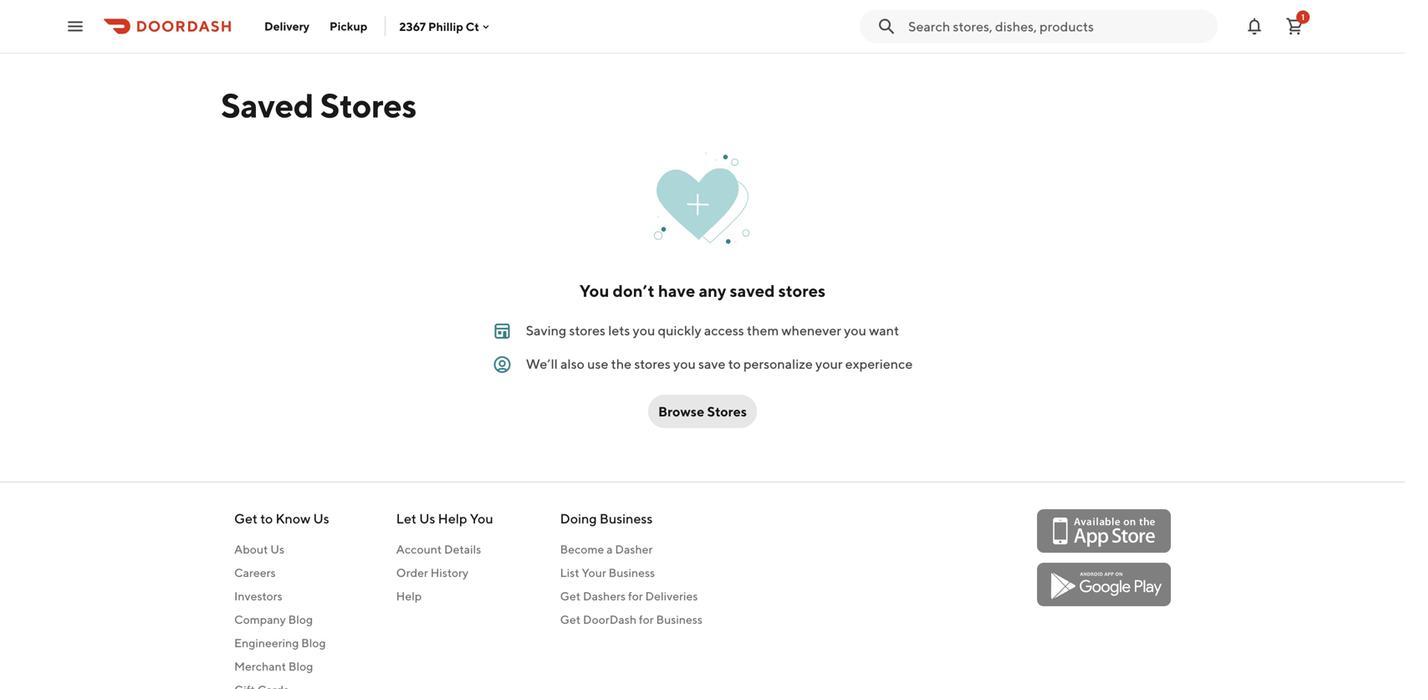 Task type: locate. For each thing, give the bounding box(es) containing it.
delivery button
[[254, 13, 320, 40]]

stores for saved stores
[[320, 85, 416, 125]]

2 vertical spatial stores
[[634, 356, 671, 372]]

careers link
[[234, 565, 329, 581]]

blog down company blog link
[[301, 636, 326, 650]]

2367
[[399, 19, 426, 33]]

about us
[[234, 542, 284, 556]]

become
[[560, 542, 604, 556]]

0 horizontal spatial us
[[270, 542, 284, 556]]

blog down engineering blog link
[[288, 659, 313, 673]]

to left know
[[260, 511, 273, 526]]

business up become a dasher link
[[600, 511, 653, 526]]

blog down investors link
[[288, 613, 313, 626]]

us for let us help you
[[419, 511, 435, 526]]

any
[[699, 281, 726, 301]]

personalize
[[743, 356, 813, 372]]

2367 phillip ct
[[399, 19, 479, 33]]

account details
[[396, 542, 481, 556]]

you left save
[[673, 356, 696, 372]]

quickly
[[658, 322, 701, 338]]

1 vertical spatial stores
[[707, 404, 747, 419]]

0 vertical spatial stores
[[778, 281, 826, 301]]

us for about us
[[270, 542, 284, 556]]

account
[[396, 542, 442, 556]]

0 horizontal spatial stores
[[320, 85, 416, 125]]

1 vertical spatial blog
[[301, 636, 326, 650]]

1 horizontal spatial stores
[[707, 404, 747, 419]]

you
[[633, 322, 655, 338], [844, 322, 866, 338], [673, 356, 696, 372]]

get up about
[[234, 511, 258, 526]]

get
[[234, 511, 258, 526], [560, 589, 581, 603], [560, 613, 581, 626]]

0 vertical spatial blog
[[288, 613, 313, 626]]

stores right "browse"
[[707, 404, 747, 419]]

get down list
[[560, 589, 581, 603]]

2 horizontal spatial you
[[844, 322, 866, 338]]

for for dashers
[[628, 589, 643, 603]]

2 horizontal spatial stores
[[778, 281, 826, 301]]

business down deliveries
[[656, 613, 703, 626]]

dasher
[[615, 542, 653, 556]]

us inside about us link
[[270, 542, 284, 556]]

stores right the
[[634, 356, 671, 372]]

also
[[560, 356, 585, 372]]

get for get to know us
[[234, 511, 258, 526]]

stores up whenever
[[778, 281, 826, 301]]

0 vertical spatial for
[[628, 589, 643, 603]]

0 vertical spatial to
[[728, 356, 741, 372]]

0 horizontal spatial you
[[633, 322, 655, 338]]

blog
[[288, 613, 313, 626], [301, 636, 326, 650], [288, 659, 313, 673]]

us right let
[[419, 511, 435, 526]]

a
[[607, 542, 613, 556]]

0 horizontal spatial to
[[260, 511, 273, 526]]

get doordash for business
[[560, 613, 703, 626]]

help down order
[[396, 589, 422, 603]]

1 vertical spatial stores
[[569, 322, 606, 338]]

company blog
[[234, 613, 313, 626]]

0 vertical spatial stores
[[320, 85, 416, 125]]

you left the don't
[[579, 281, 609, 301]]

2 horizontal spatial us
[[419, 511, 435, 526]]

your
[[582, 566, 606, 580]]

2367 phillip ct button
[[399, 19, 493, 33]]

merchant blog link
[[234, 658, 329, 675]]

blog for merchant blog
[[288, 659, 313, 673]]

1 vertical spatial you
[[470, 511, 493, 526]]

business
[[600, 511, 653, 526], [609, 566, 655, 580], [656, 613, 703, 626]]

have
[[658, 281, 695, 301]]

account details link
[[396, 541, 493, 558]]

2 vertical spatial get
[[560, 613, 581, 626]]

business down become a dasher link
[[609, 566, 655, 580]]

saving
[[526, 322, 566, 338]]

1 horizontal spatial help
[[438, 511, 467, 526]]

become a dasher link
[[560, 541, 703, 558]]

engineering blog
[[234, 636, 326, 650]]

to
[[728, 356, 741, 372], [260, 511, 273, 526]]

the
[[611, 356, 632, 372]]

stores
[[320, 85, 416, 125], [707, 404, 747, 419]]

for
[[628, 589, 643, 603], [639, 613, 654, 626]]

0 horizontal spatial help
[[396, 589, 422, 603]]

for down 'get dashers for deliveries' link
[[639, 613, 654, 626]]

browse stores
[[658, 404, 747, 419]]

details
[[444, 542, 481, 556]]

about us link
[[234, 541, 329, 558]]

merchant
[[234, 659, 286, 673]]

you right "lets"
[[633, 322, 655, 338]]

help link
[[396, 588, 493, 605]]

1 horizontal spatial us
[[313, 511, 329, 526]]

1 horizontal spatial you
[[579, 281, 609, 301]]

0 vertical spatial business
[[600, 511, 653, 526]]

whenever
[[781, 322, 841, 338]]

let us help you
[[396, 511, 493, 526]]

browse
[[658, 404, 704, 419]]

you left want
[[844, 322, 866, 338]]

us right know
[[313, 511, 329, 526]]

you up details
[[470, 511, 493, 526]]

become a dasher
[[560, 542, 653, 556]]

us up careers link
[[270, 542, 284, 556]]

get left doordash
[[560, 613, 581, 626]]

blog for company blog
[[288, 613, 313, 626]]

get to know us
[[234, 511, 329, 526]]

2 vertical spatial blog
[[288, 659, 313, 673]]

1 horizontal spatial to
[[728, 356, 741, 372]]

blog for engineering blog
[[301, 636, 326, 650]]

for for doordash
[[639, 613, 654, 626]]

help up account details link
[[438, 511, 467, 526]]

1
[[1301, 12, 1305, 22]]

us
[[313, 511, 329, 526], [419, 511, 435, 526], [270, 542, 284, 556]]

pickup
[[330, 19, 368, 33]]

0 horizontal spatial you
[[470, 511, 493, 526]]

help
[[438, 511, 467, 526], [396, 589, 422, 603]]

for down list your business link
[[628, 589, 643, 603]]

engineering
[[234, 636, 299, 650]]

0 vertical spatial get
[[234, 511, 258, 526]]

1 horizontal spatial you
[[673, 356, 696, 372]]

you
[[579, 281, 609, 301], [470, 511, 493, 526]]

1 vertical spatial help
[[396, 589, 422, 603]]

1 vertical spatial get
[[560, 589, 581, 603]]

stores inside browse stores button
[[707, 404, 747, 419]]

1 vertical spatial business
[[609, 566, 655, 580]]

order
[[396, 566, 428, 580]]

0 vertical spatial you
[[579, 281, 609, 301]]

to right save
[[728, 356, 741, 372]]

get doordash for business link
[[560, 611, 703, 628]]

1 vertical spatial to
[[260, 511, 273, 526]]

stores
[[778, 281, 826, 301], [569, 322, 606, 338], [634, 356, 671, 372]]

1 vertical spatial for
[[639, 613, 654, 626]]

careers
[[234, 566, 276, 580]]

stores left "lets"
[[569, 322, 606, 338]]

stores down pickup 'button'
[[320, 85, 416, 125]]

use
[[587, 356, 608, 372]]



Task type: describe. For each thing, give the bounding box(es) containing it.
company
[[234, 613, 286, 626]]

0 horizontal spatial stores
[[569, 322, 606, 338]]

Store search: begin typing to search for stores available on DoorDash text field
[[908, 17, 1208, 36]]

doing
[[560, 511, 597, 526]]

list your business link
[[560, 565, 703, 581]]

don't
[[613, 281, 655, 301]]

you don't have any saved stores
[[579, 281, 826, 301]]

list your business
[[560, 566, 655, 580]]

stores for browse stores
[[707, 404, 747, 419]]

notification bell image
[[1244, 16, 1265, 36]]

1 button
[[1278, 10, 1311, 43]]

doing business
[[560, 511, 653, 526]]

access
[[704, 322, 744, 338]]

about
[[234, 542, 268, 556]]

want
[[869, 322, 899, 338]]

browse stores button
[[648, 395, 757, 428]]

them
[[747, 322, 779, 338]]

your
[[815, 356, 843, 372]]

lets
[[608, 322, 630, 338]]

1 horizontal spatial stores
[[634, 356, 671, 372]]

saved
[[221, 85, 314, 125]]

history
[[430, 566, 469, 580]]

delivery
[[264, 19, 309, 33]]

phillip
[[428, 19, 463, 33]]

order history link
[[396, 565, 493, 581]]

0 vertical spatial help
[[438, 511, 467, 526]]

company blog link
[[234, 611, 329, 628]]

saving stores lets you quickly access them whenever you want
[[526, 322, 899, 338]]

investors
[[234, 589, 282, 603]]

list
[[560, 566, 579, 580]]

pickup button
[[320, 13, 378, 40]]

doordash
[[583, 613, 637, 626]]

saved
[[730, 281, 775, 301]]

open menu image
[[65, 16, 85, 36]]

saved stores
[[221, 85, 416, 125]]

let
[[396, 511, 417, 526]]

ct
[[466, 19, 479, 33]]

know
[[276, 511, 311, 526]]

dashers
[[583, 589, 626, 603]]

save
[[698, 356, 726, 372]]

deliveries
[[645, 589, 698, 603]]

order history
[[396, 566, 469, 580]]

2 items, open order cart image
[[1285, 16, 1305, 36]]

experience
[[845, 356, 913, 372]]

2 vertical spatial business
[[656, 613, 703, 626]]

we'll
[[526, 356, 558, 372]]

investors link
[[234, 588, 329, 605]]

we'll also use the stores you save to personalize your experience
[[526, 356, 913, 372]]

get for get doordash for business
[[560, 613, 581, 626]]

get dashers for deliveries
[[560, 589, 698, 603]]

get dashers for deliveries link
[[560, 588, 703, 605]]

get for get dashers for deliveries
[[560, 589, 581, 603]]

engineering blog link
[[234, 635, 329, 652]]

merchant blog
[[234, 659, 313, 673]]



Task type: vqa. For each thing, say whether or not it's contained in the screenshot.
See All
no



